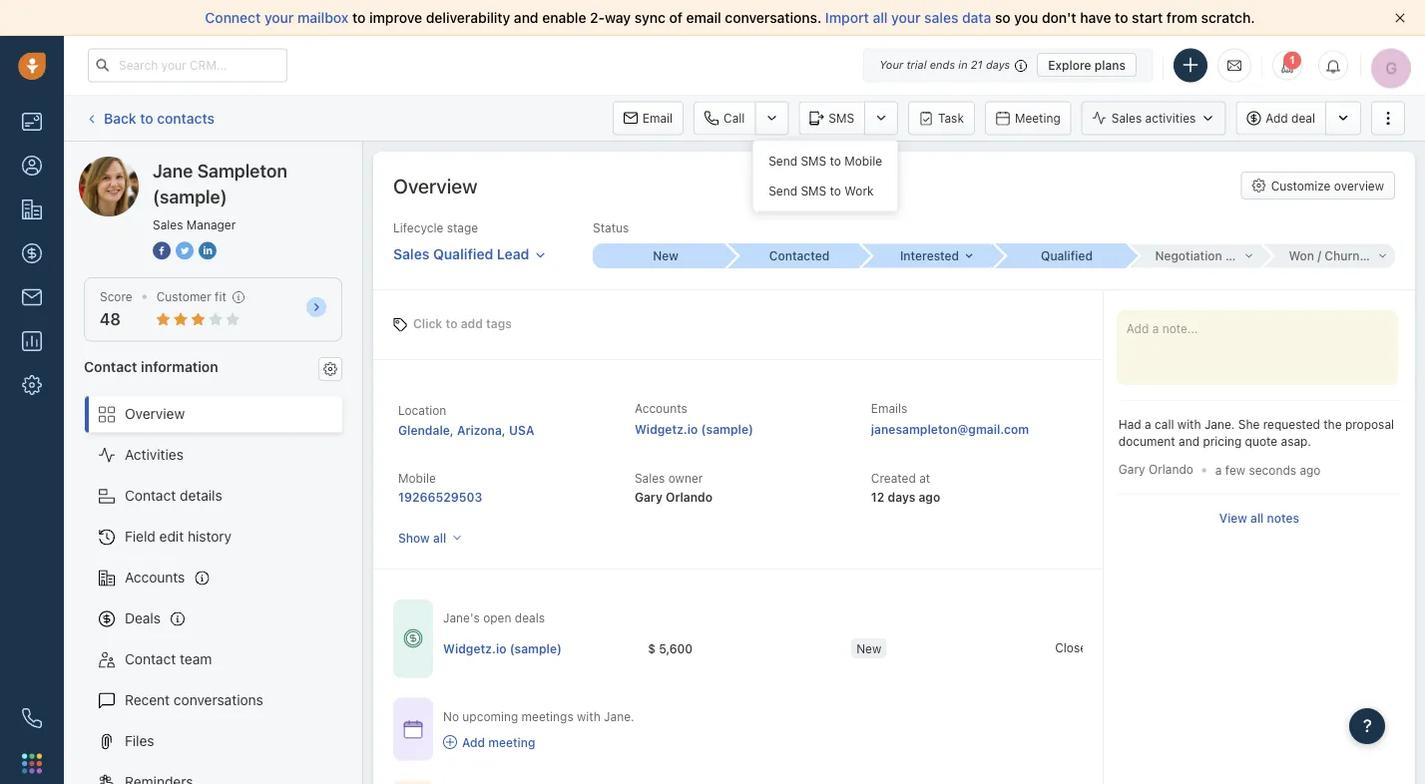 Task type: describe. For each thing, give the bounding box(es) containing it.
sms for mobile
[[801, 154, 827, 168]]

no
[[443, 709, 459, 723]]

send for send sms to mobile
[[769, 154, 797, 168]]

0 vertical spatial mobile
[[845, 154, 882, 168]]

12
[[871, 490, 885, 504]]

conversations.
[[725, 9, 822, 26]]

19266529503 link
[[398, 490, 482, 504]]

upcoming
[[462, 709, 518, 723]]

(sample) inside jane sampleton (sample)
[[153, 186, 227, 207]]

call
[[1155, 418, 1174, 432]]

start
[[1132, 9, 1163, 26]]

widgetz.io inside the accounts widgetz.io (sample)
[[635, 422, 698, 436]]

task button
[[908, 101, 975, 135]]

1 link
[[1272, 50, 1302, 80]]

recent conversations
[[125, 692, 263, 709]]

open
[[483, 611, 511, 625]]

lead
[[497, 246, 529, 262]]

data
[[962, 9, 991, 26]]

to left start
[[1115, 9, 1128, 26]]

all for view all notes
[[1251, 511, 1264, 525]]

0 vertical spatial all
[[873, 9, 888, 26]]

lifecycle
[[393, 221, 443, 235]]

fit
[[215, 290, 226, 304]]

add
[[461, 317, 483, 331]]

to right mailbox
[[352, 9, 366, 26]]

deal
[[1292, 111, 1315, 125]]

close image
[[1395, 13, 1405, 23]]

mng settings image
[[323, 362, 337, 376]]

1 horizontal spatial qualified
[[1041, 249, 1093, 263]]

row containing closes in 3 days
[[443, 628, 1259, 669]]

and inside had a call with jane. she requested the proposal document and pricing quote asap.
[[1179, 435, 1200, 449]]

19266529503
[[398, 490, 482, 504]]

Search your CRM... text field
[[88, 48, 287, 82]]

$
[[648, 641, 656, 655]]

document
[[1119, 435, 1175, 449]]

contact for contact information
[[84, 358, 137, 375]]

(sample) inside widgetz.io (sample) link
[[510, 641, 562, 655]]

1 your from the left
[[264, 9, 294, 26]]

have
[[1080, 9, 1111, 26]]

0 horizontal spatial widgetz.io (sample) link
[[443, 639, 562, 657]]

orlando inside sales owner gary orlando
[[666, 490, 713, 504]]

contact for contact team
[[125, 651, 176, 668]]

to right back at top
[[140, 110, 153, 126]]

0 horizontal spatial jane
[[119, 156, 150, 173]]

0 vertical spatial in
[[958, 58, 968, 71]]

call link
[[694, 101, 755, 135]]

activities
[[125, 447, 184, 463]]

0 vertical spatial ago
[[1300, 463, 1321, 477]]

send sms to work
[[769, 184, 874, 198]]

show all
[[398, 531, 446, 545]]

contact details
[[125, 488, 222, 504]]

ago inside created at 12 days ago
[[919, 490, 940, 504]]

trial
[[907, 58, 927, 71]]

customer fit
[[156, 290, 226, 304]]

send email image
[[1228, 57, 1242, 74]]

days for closes in 3 days
[[1121, 640, 1147, 654]]

1 horizontal spatial gary
[[1119, 462, 1145, 476]]

add deal
[[1266, 111, 1315, 125]]

5,600
[[659, 641, 693, 655]]

glendale, arizona, usa link
[[398, 423, 534, 437]]

you
[[1014, 9, 1038, 26]]

to left add
[[446, 317, 458, 331]]

connect your mailbox to improve deliverability and enable 2-way sync of email conversations. import all your sales data so you don't have to start from scratch.
[[205, 9, 1255, 26]]

emails
[[871, 402, 908, 416]]

mobile inside mobile 19266529503
[[398, 472, 436, 486]]

deals
[[515, 611, 545, 625]]

contacted
[[769, 249, 830, 263]]

way
[[605, 9, 631, 26]]

add meeting
[[462, 736, 535, 750]]

0 horizontal spatial overview
[[125, 406, 185, 422]]

explore plans
[[1048, 58, 1126, 72]]

sales
[[924, 9, 958, 26]]

had a call with jane. she requested the proposal document and pricing quote asap.
[[1119, 418, 1394, 449]]

customize overview button
[[1241, 172, 1395, 200]]

churned
[[1325, 249, 1374, 263]]

meeting
[[488, 736, 535, 750]]

import all your sales data link
[[825, 9, 995, 26]]

closes
[[1055, 640, 1093, 654]]

accounts widgetz.io (sample)
[[635, 402, 753, 436]]

interested button
[[860, 244, 994, 268]]

created
[[871, 472, 916, 486]]

sms button
[[799, 101, 864, 135]]

1 horizontal spatial a
[[1215, 463, 1222, 477]]

0 vertical spatial and
[[514, 9, 539, 26]]

$ 5,600
[[648, 641, 693, 655]]

2 your from the left
[[891, 9, 921, 26]]

team
[[180, 651, 212, 668]]

field edit history
[[125, 529, 232, 545]]

closes in 3 days
[[1055, 640, 1147, 654]]

facebook circled image
[[153, 240, 171, 261]]

improve
[[369, 9, 422, 26]]

to left work
[[830, 184, 841, 198]]

container_wx8msf4aqz5i3rn1 image
[[443, 736, 457, 750]]

she
[[1238, 418, 1260, 432]]

no upcoming meetings with jane.
[[443, 709, 634, 723]]

qualified link
[[994, 244, 1128, 269]]

email
[[643, 111, 673, 125]]

3
[[1110, 640, 1117, 654]]

add for add meeting
[[462, 736, 485, 750]]

explore
[[1048, 58, 1091, 72]]

all for show all
[[433, 531, 446, 545]]

had
[[1119, 418, 1141, 432]]

from
[[1167, 9, 1198, 26]]

sales qualified lead
[[393, 246, 529, 262]]

tags
[[486, 317, 512, 331]]

negotiation / lost link
[[1128, 244, 1261, 268]]

mailbox
[[297, 9, 349, 26]]

negotiation / lost button
[[1128, 244, 1261, 268]]

sales owner gary orlando
[[635, 472, 713, 504]]

arizona,
[[457, 423, 506, 437]]

activities
[[1145, 111, 1196, 125]]

meeting
[[1015, 111, 1061, 125]]

contact team
[[125, 651, 212, 668]]

accounts for accounts widgetz.io (sample)
[[635, 402, 687, 416]]

so
[[995, 9, 1011, 26]]

jane. for call
[[1204, 418, 1235, 432]]

your
[[879, 58, 903, 71]]

contact for contact details
[[125, 488, 176, 504]]

accounts for accounts
[[125, 569, 185, 586]]

negotiation
[[1155, 249, 1222, 263]]

manager
[[186, 218, 236, 232]]

view
[[1219, 511, 1247, 525]]

deals
[[125, 610, 161, 627]]

location
[[398, 403, 446, 417]]

email button
[[613, 101, 684, 135]]

jane inside jane sampleton (sample)
[[153, 160, 193, 181]]

days for created at 12 days ago
[[888, 490, 915, 504]]

interested
[[900, 249, 959, 263]]

seconds
[[1249, 463, 1296, 477]]



Task type: vqa. For each thing, say whether or not it's contained in the screenshot.
application containing Arial
no



Task type: locate. For each thing, give the bounding box(es) containing it.
overview up the activities
[[125, 406, 185, 422]]

send
[[769, 154, 797, 168], [769, 184, 797, 198]]

jane sampleton (sample) up manager
[[153, 160, 287, 207]]

0 vertical spatial send
[[769, 154, 797, 168]]

0 vertical spatial accounts
[[635, 402, 687, 416]]

in
[[958, 58, 968, 71], [1097, 640, 1106, 654]]

1 horizontal spatial jane.
[[1204, 418, 1235, 432]]

add meeting link
[[443, 734, 634, 751]]

orlando down document
[[1149, 462, 1193, 476]]

jane sampleton (sample) down contacts
[[119, 156, 283, 173]]

(sample) up manager
[[226, 156, 283, 173]]

2-
[[590, 9, 605, 26]]

contacted link
[[727, 244, 860, 269]]

all right show
[[433, 531, 446, 545]]

0 vertical spatial jane.
[[1204, 418, 1235, 432]]

1 vertical spatial orlando
[[666, 490, 713, 504]]

0 vertical spatial days
[[986, 58, 1010, 71]]

orlando down owner
[[666, 490, 713, 504]]

1 horizontal spatial /
[[1318, 249, 1321, 263]]

0 horizontal spatial widgetz.io
[[443, 641, 506, 655]]

overview
[[1334, 179, 1384, 193]]

(sample) up sales manager
[[153, 186, 227, 207]]

sms for work
[[801, 184, 827, 198]]

0 horizontal spatial add
[[462, 736, 485, 750]]

with inside had a call with jane. she requested the proposal document and pricing quote asap.
[[1177, 418, 1201, 432]]

with right the meetings
[[577, 709, 601, 723]]

linkedin circled image
[[199, 240, 217, 261]]

with for call
[[1177, 418, 1201, 432]]

sales for sales manager
[[153, 218, 183, 232]]

sms inside button
[[829, 111, 854, 125]]

0 horizontal spatial orlando
[[666, 490, 713, 504]]

1 vertical spatial and
[[1179, 435, 1200, 449]]

mobile up 19266529503
[[398, 472, 436, 486]]

1 horizontal spatial add
[[1266, 111, 1288, 125]]

import
[[825, 9, 869, 26]]

2 / from the left
[[1318, 249, 1321, 263]]

/ inside negotiation / lost button
[[1226, 249, 1229, 263]]

(sample) up owner
[[701, 422, 753, 436]]

and
[[514, 9, 539, 26], [1179, 435, 1200, 449]]

0 horizontal spatial new
[[653, 249, 678, 263]]

0 horizontal spatial ago
[[919, 490, 940, 504]]

history
[[188, 529, 232, 545]]

0 horizontal spatial and
[[514, 9, 539, 26]]

sales inside sales owner gary orlando
[[635, 472, 665, 486]]

add inside button
[[1266, 111, 1288, 125]]

1 vertical spatial container_wx8msf4aqz5i3rn1 image
[[403, 720, 423, 740]]

1 vertical spatial jane.
[[604, 709, 634, 723]]

1 vertical spatial overview
[[125, 406, 185, 422]]

new
[[653, 249, 678, 263], [856, 641, 881, 655]]

edit
[[159, 529, 184, 545]]

1 container_wx8msf4aqz5i3rn1 image from the top
[[403, 629, 423, 649]]

jane's
[[443, 611, 480, 625]]

2 vertical spatial all
[[433, 531, 446, 545]]

container_wx8msf4aqz5i3rn1 image for no upcoming meetings with jane.
[[403, 720, 423, 740]]

send for send sms to work
[[769, 184, 797, 198]]

2 horizontal spatial all
[[1251, 511, 1264, 525]]

1 horizontal spatial widgetz.io (sample) link
[[635, 422, 753, 436]]

jane. right the meetings
[[604, 709, 634, 723]]

contact down the 48
[[84, 358, 137, 375]]

email
[[686, 9, 721, 26]]

negotiation / lost
[[1155, 249, 1257, 263]]

1 vertical spatial in
[[1097, 640, 1106, 654]]

interested link
[[860, 244, 994, 268]]

2 container_wx8msf4aqz5i3rn1 image from the top
[[403, 720, 423, 740]]

your left sales
[[891, 9, 921, 26]]

deliverability
[[426, 9, 510, 26]]

sales down lifecycle
[[393, 246, 430, 262]]

days right 21
[[986, 58, 1010, 71]]

/ inside won / churned button
[[1318, 249, 1321, 263]]

gary down the accounts widgetz.io (sample)
[[635, 490, 663, 504]]

1 horizontal spatial orlando
[[1149, 462, 1193, 476]]

accounts up owner
[[635, 402, 687, 416]]

0 horizontal spatial with
[[577, 709, 601, 723]]

jane.
[[1204, 418, 1235, 432], [604, 709, 634, 723]]

1
[[1289, 54, 1295, 66]]

0 horizontal spatial all
[[433, 531, 446, 545]]

information
[[141, 358, 218, 375]]

to up send sms to work
[[830, 154, 841, 168]]

conversations
[[174, 692, 263, 709]]

details
[[180, 488, 222, 504]]

connect your mailbox link
[[205, 9, 352, 26]]

widgetz.io up owner
[[635, 422, 698, 436]]

with for meetings
[[577, 709, 601, 723]]

won / churned
[[1289, 249, 1374, 263]]

1 vertical spatial send
[[769, 184, 797, 198]]

plans
[[1095, 58, 1126, 72]]

0 horizontal spatial your
[[264, 9, 294, 26]]

1 vertical spatial ago
[[919, 490, 940, 504]]

send down send sms to mobile
[[769, 184, 797, 198]]

accounts inside the accounts widgetz.io (sample)
[[635, 402, 687, 416]]

container_wx8msf4aqz5i3rn1 image left container_wx8msf4aqz5i3rn1 icon
[[403, 720, 423, 740]]

owner
[[668, 472, 703, 486]]

0 horizontal spatial accounts
[[125, 569, 185, 586]]

lifecycle stage
[[393, 221, 478, 235]]

sales manager
[[153, 218, 236, 232]]

widgetz.io (sample)
[[443, 641, 562, 655]]

1 horizontal spatial all
[[873, 9, 888, 26]]

and left enable
[[514, 9, 539, 26]]

(sample) down deals
[[510, 641, 562, 655]]

2 horizontal spatial days
[[1121, 640, 1147, 654]]

gary inside sales owner gary orlando
[[635, 490, 663, 504]]

0 vertical spatial with
[[1177, 418, 1201, 432]]

back to contacts link
[[84, 103, 216, 134]]

days inside created at 12 days ago
[[888, 490, 915, 504]]

/ right won
[[1318, 249, 1321, 263]]

mobile up work
[[845, 154, 882, 168]]

1 horizontal spatial accounts
[[635, 402, 687, 416]]

jane. for meetings
[[604, 709, 634, 723]]

the
[[1324, 418, 1342, 432]]

gary orlando
[[1119, 462, 1193, 476]]

show
[[398, 531, 430, 545]]

0 vertical spatial a
[[1145, 418, 1151, 432]]

1 vertical spatial gary
[[635, 490, 663, 504]]

sampleton down contacts
[[153, 156, 222, 173]]

task
[[938, 111, 964, 125]]

1 horizontal spatial jane
[[153, 160, 193, 181]]

1 horizontal spatial in
[[1097, 640, 1106, 654]]

and left pricing
[[1179, 435, 1200, 449]]

add for add deal
[[1266, 111, 1288, 125]]

1 vertical spatial new
[[856, 641, 881, 655]]

sms up send sms to work
[[801, 154, 827, 168]]

days down created
[[888, 490, 915, 504]]

qualified
[[433, 246, 493, 262], [1041, 249, 1093, 263]]

sms down send sms to mobile
[[801, 184, 827, 198]]

0 vertical spatial gary
[[1119, 462, 1145, 476]]

all right view
[[1251, 511, 1264, 525]]

/ for negotiation
[[1226, 249, 1229, 263]]

1 horizontal spatial ago
[[1300, 463, 1321, 477]]

/ for won
[[1318, 249, 1321, 263]]

container_wx8msf4aqz5i3rn1 image
[[403, 629, 423, 649], [403, 720, 423, 740]]

sms up send sms to mobile
[[829, 111, 854, 125]]

at
[[919, 472, 930, 486]]

add left deal
[[1266, 111, 1288, 125]]

janesampleton@gmail.com link
[[871, 419, 1029, 439]]

1 vertical spatial add
[[462, 736, 485, 750]]

widgetz.io (sample) link
[[635, 422, 753, 436], [443, 639, 562, 657]]

jane. up pricing
[[1204, 418, 1235, 432]]

1 horizontal spatial with
[[1177, 418, 1201, 432]]

1 / from the left
[[1226, 249, 1229, 263]]

1 vertical spatial mobile
[[398, 472, 436, 486]]

a inside had a call with jane. she requested the proposal document and pricing quote asap.
[[1145, 418, 1151, 432]]

twitter circled image
[[176, 240, 194, 261]]

1 vertical spatial contact
[[125, 488, 176, 504]]

0 horizontal spatial days
[[888, 490, 915, 504]]

contact
[[84, 358, 137, 375], [125, 488, 176, 504], [125, 651, 176, 668]]

0 horizontal spatial a
[[1145, 418, 1151, 432]]

with right call
[[1177, 418, 1201, 432]]

gary down document
[[1119, 462, 1145, 476]]

1 horizontal spatial mobile
[[845, 154, 882, 168]]

/ left lost
[[1226, 249, 1229, 263]]

in left 21
[[958, 58, 968, 71]]

ago down "asap."
[[1300, 463, 1321, 477]]

contact down the activities
[[125, 488, 176, 504]]

sampleton up manager
[[197, 160, 287, 181]]

send up send sms to work
[[769, 154, 797, 168]]

freshworks switcher image
[[22, 754, 42, 774]]

meetings
[[522, 709, 574, 723]]

sales activities button
[[1082, 101, 1236, 135], [1082, 101, 1226, 135]]

1 vertical spatial all
[[1251, 511, 1264, 525]]

scratch.
[[1201, 9, 1255, 26]]

ends
[[930, 58, 955, 71]]

overview up lifecycle stage
[[393, 174, 477, 197]]

customer
[[156, 290, 211, 304]]

score 48
[[100, 290, 132, 329]]

phone element
[[12, 699, 52, 739]]

asap.
[[1281, 435, 1311, 449]]

customize
[[1271, 179, 1331, 193]]

container_wx8msf4aqz5i3rn1 image for jane's open deals
[[403, 629, 423, 649]]

contact up recent
[[125, 651, 176, 668]]

2 vertical spatial contact
[[125, 651, 176, 668]]

1 vertical spatial days
[[888, 490, 915, 504]]

all right import
[[873, 9, 888, 26]]

0 vertical spatial widgetz.io (sample) link
[[635, 422, 753, 436]]

sampleton inside jane sampleton (sample)
[[197, 160, 287, 181]]

1 vertical spatial with
[[577, 709, 601, 723]]

1 vertical spatial widgetz.io
[[443, 641, 506, 655]]

widgetz.io (sample) link down "open"
[[443, 639, 562, 657]]

1 horizontal spatial your
[[891, 9, 921, 26]]

call button
[[694, 101, 755, 135]]

1 vertical spatial accounts
[[125, 569, 185, 586]]

widgetz.io (sample) link up owner
[[635, 422, 753, 436]]

0 horizontal spatial qualified
[[433, 246, 493, 262]]

21
[[971, 58, 983, 71]]

jane down contacts
[[153, 160, 193, 181]]

row
[[443, 628, 1259, 669]]

(sample) inside the accounts widgetz.io (sample)
[[701, 422, 753, 436]]

0 vertical spatial new
[[653, 249, 678, 263]]

your left mailbox
[[264, 9, 294, 26]]

click
[[413, 317, 442, 331]]

container_wx8msf4aqz5i3rn1 image left the widgetz.io (sample) on the bottom left of page
[[403, 629, 423, 649]]

notes
[[1267, 511, 1299, 525]]

0 vertical spatial container_wx8msf4aqz5i3rn1 image
[[403, 629, 423, 649]]

sales for sales activities
[[1112, 111, 1142, 125]]

1 horizontal spatial days
[[986, 58, 1010, 71]]

1 vertical spatial sms
[[801, 154, 827, 168]]

won / churned link
[[1261, 244, 1395, 268]]

proposal
[[1345, 418, 1394, 432]]

sales left activities
[[1112, 111, 1142, 125]]

0 vertical spatial widgetz.io
[[635, 422, 698, 436]]

add deal button
[[1236, 101, 1325, 135]]

days right 3
[[1121, 640, 1147, 654]]

jane down back at top
[[119, 156, 150, 173]]

0 horizontal spatial gary
[[635, 490, 663, 504]]

jane. inside had a call with jane. she requested the proposal document and pricing quote asap.
[[1204, 418, 1235, 432]]

glendale,
[[398, 423, 454, 437]]

accounts
[[635, 402, 687, 416], [125, 569, 185, 586]]

gary
[[1119, 462, 1145, 476], [635, 490, 663, 504]]

janesampleton@gmail.com
[[871, 422, 1029, 436]]

2 vertical spatial days
[[1121, 640, 1147, 654]]

2 vertical spatial sms
[[801, 184, 827, 198]]

1 send from the top
[[769, 154, 797, 168]]

in left 3
[[1097, 640, 1106, 654]]

0 vertical spatial contact
[[84, 358, 137, 375]]

1 vertical spatial a
[[1215, 463, 1222, 477]]

your trial ends in 21 days
[[879, 58, 1010, 71]]

sales left owner
[[635, 472, 665, 486]]

0 horizontal spatial in
[[958, 58, 968, 71]]

sales for sales qualified lead
[[393, 246, 430, 262]]

a left call
[[1145, 418, 1151, 432]]

usa
[[509, 423, 534, 437]]

widgetz.io down jane's on the bottom left
[[443, 641, 506, 655]]

accounts up deals
[[125, 569, 185, 586]]

view all notes link
[[1219, 509, 1299, 527]]

0 horizontal spatial jane.
[[604, 709, 634, 723]]

2 send from the top
[[769, 184, 797, 198]]

sales up facebook circled image
[[153, 218, 183, 232]]

0 vertical spatial overview
[[393, 174, 477, 197]]

1 horizontal spatial and
[[1179, 435, 1200, 449]]

0 horizontal spatial mobile
[[398, 472, 436, 486]]

files
[[125, 733, 154, 750]]

0 horizontal spatial /
[[1226, 249, 1229, 263]]

ago down at
[[919, 490, 940, 504]]

1 horizontal spatial new
[[856, 641, 881, 655]]

a left "few"
[[1215, 463, 1222, 477]]

add right container_wx8msf4aqz5i3rn1 icon
[[462, 736, 485, 750]]

0 vertical spatial orlando
[[1149, 462, 1193, 476]]

1 vertical spatial widgetz.io (sample) link
[[443, 639, 562, 657]]

phone image
[[22, 709, 42, 729]]

contact information
[[84, 358, 218, 375]]

view all notes
[[1219, 511, 1299, 525]]

0 vertical spatial sms
[[829, 111, 854, 125]]

new link
[[593, 244, 727, 269]]

connect
[[205, 9, 261, 26]]

overview
[[393, 174, 477, 197], [125, 406, 185, 422]]

0 vertical spatial add
[[1266, 111, 1288, 125]]

work
[[845, 184, 874, 198]]

1 horizontal spatial widgetz.io
[[635, 422, 698, 436]]

orlando
[[1149, 462, 1193, 476], [666, 490, 713, 504]]

1 horizontal spatial overview
[[393, 174, 477, 197]]



